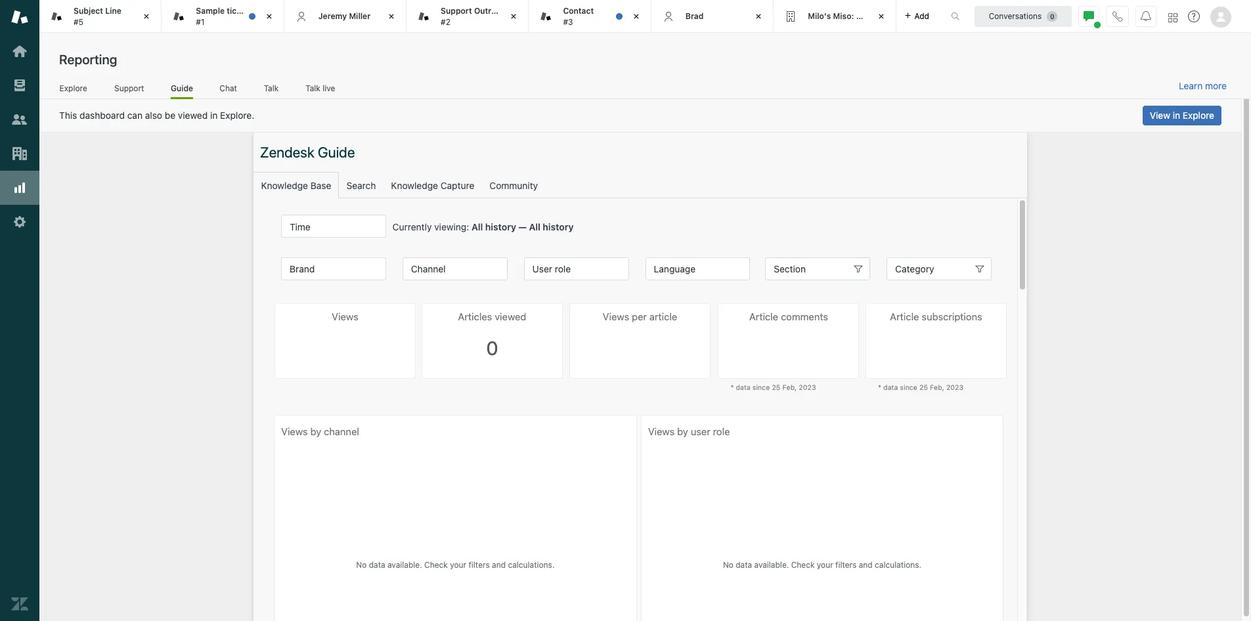 Task type: locate. For each thing, give the bounding box(es) containing it.
support
[[441, 6, 472, 16], [114, 83, 144, 93]]

1 close image from the left
[[385, 10, 398, 23]]

close image
[[140, 10, 153, 23], [263, 10, 276, 23], [630, 10, 643, 23], [875, 10, 888, 23]]

talk inside talk live link
[[306, 83, 321, 93]]

0 horizontal spatial in
[[210, 110, 218, 121]]

support inside support link
[[114, 83, 144, 93]]

views image
[[11, 77, 28, 94]]

1 horizontal spatial talk
[[306, 83, 321, 93]]

line
[[105, 6, 121, 16]]

view in explore
[[1150, 110, 1215, 121]]

2 tab from the left
[[407, 0, 529, 33]]

tab
[[39, 0, 162, 33], [407, 0, 529, 33], [529, 0, 652, 33], [774, 0, 897, 33]]

0 horizontal spatial talk
[[264, 83, 279, 93]]

1 horizontal spatial in
[[1173, 110, 1181, 121]]

2 talk from the left
[[306, 83, 321, 93]]

view
[[1150, 110, 1171, 121]]

in inside button
[[1173, 110, 1181, 121]]

chat link
[[219, 83, 237, 97]]

close image inside jeremy miller tab
[[385, 10, 398, 23]]

outreach
[[474, 6, 510, 16]]

2 close image from the left
[[263, 10, 276, 23]]

3 tab from the left
[[529, 0, 652, 33]]

get help image
[[1189, 11, 1200, 22]]

1 horizontal spatial explore
[[1183, 110, 1215, 121]]

close image left #3
[[508, 10, 521, 23]]

close image left add "popup button"
[[875, 10, 888, 23]]

tab containing contact
[[529, 0, 652, 33]]

support for support
[[114, 83, 144, 93]]

#2
[[441, 17, 451, 27]]

close image right line on the top of the page
[[140, 10, 153, 23]]

live
[[323, 83, 335, 93]]

3 close image from the left
[[630, 10, 643, 23]]

0 vertical spatial explore
[[60, 83, 87, 93]]

admin image
[[11, 214, 28, 231]]

talk left live
[[306, 83, 321, 93]]

3 close image from the left
[[752, 10, 766, 23]]

1 close image from the left
[[140, 10, 153, 23]]

talk live link
[[305, 83, 336, 97]]

dashboard
[[80, 110, 125, 121]]

talk right chat at left
[[264, 83, 279, 93]]

2 close image from the left
[[508, 10, 521, 23]]

close image
[[385, 10, 398, 23], [508, 10, 521, 23], [752, 10, 766, 23]]

get started image
[[11, 43, 28, 60]]

be
[[165, 110, 176, 121]]

brad
[[686, 11, 704, 21]]

support up #2
[[441, 6, 472, 16]]

2 in from the left
[[1173, 110, 1181, 121]]

zendesk products image
[[1169, 13, 1178, 22]]

main element
[[0, 0, 39, 622]]

close image right brad
[[752, 10, 766, 23]]

1 vertical spatial explore
[[1183, 110, 1215, 121]]

close image inside brad tab
[[752, 10, 766, 23]]

close image right contact #3
[[630, 10, 643, 23]]

close image inside tab
[[508, 10, 521, 23]]

1 vertical spatial support
[[114, 83, 144, 93]]

1 horizontal spatial support
[[441, 6, 472, 16]]

explore up this
[[60, 83, 87, 93]]

close image left jeremy
[[263, 10, 276, 23]]

this dashboard can also be viewed in explore.
[[59, 110, 254, 121]]

jeremy miller
[[318, 11, 371, 21]]

1 tab from the left
[[39, 0, 162, 33]]

support up can
[[114, 83, 144, 93]]

#1 tab
[[162, 0, 284, 33]]

0 horizontal spatial close image
[[385, 10, 398, 23]]

explore
[[60, 83, 87, 93], [1183, 110, 1215, 121]]

can
[[127, 110, 143, 121]]

close image right the miller
[[385, 10, 398, 23]]

tab containing subject line
[[39, 0, 162, 33]]

reporting image
[[11, 179, 28, 196]]

2 horizontal spatial close image
[[752, 10, 766, 23]]

0 horizontal spatial support
[[114, 83, 144, 93]]

conversations button
[[975, 6, 1072, 27]]

in
[[210, 110, 218, 121], [1173, 110, 1181, 121]]

in right viewed
[[210, 110, 218, 121]]

in right 'view'
[[1173, 110, 1181, 121]]

support inside support outreach #2
[[441, 6, 472, 16]]

explore inside button
[[1183, 110, 1215, 121]]

talk for talk
[[264, 83, 279, 93]]

talk
[[264, 83, 279, 93], [306, 83, 321, 93]]

brad tab
[[652, 0, 774, 33]]

contact
[[563, 6, 594, 16]]

zendesk image
[[11, 596, 28, 613]]

guide
[[171, 83, 193, 93]]

1 talk from the left
[[264, 83, 279, 93]]

learn more
[[1179, 80, 1227, 91]]

1 horizontal spatial close image
[[508, 10, 521, 23]]

0 vertical spatial support
[[441, 6, 472, 16]]

tabs tab list
[[39, 0, 938, 33]]

customers image
[[11, 111, 28, 128]]

explore.
[[220, 110, 254, 121]]

explore down "learn more" link
[[1183, 110, 1215, 121]]

reporting
[[59, 52, 117, 67]]

jeremy miller tab
[[284, 0, 407, 33]]

notifications image
[[1141, 11, 1152, 21]]



Task type: describe. For each thing, give the bounding box(es) containing it.
viewed
[[178, 110, 208, 121]]

4 close image from the left
[[875, 10, 888, 23]]

talk link
[[264, 83, 279, 97]]

0 horizontal spatial explore
[[60, 83, 87, 93]]

contact #3
[[563, 6, 594, 27]]

close image for brad
[[752, 10, 766, 23]]

learn
[[1179, 80, 1203, 91]]

this
[[59, 110, 77, 121]]

guide link
[[171, 83, 193, 99]]

also
[[145, 110, 162, 121]]

tab containing support outreach
[[407, 0, 529, 33]]

learn more link
[[1179, 80, 1227, 92]]

add button
[[897, 0, 938, 32]]

support link
[[114, 83, 145, 97]]

#1
[[196, 17, 205, 27]]

1 in from the left
[[210, 110, 218, 121]]

view in explore button
[[1143, 106, 1222, 125]]

talk for talk live
[[306, 83, 321, 93]]

subject line #5
[[74, 6, 121, 27]]

subject
[[74, 6, 103, 16]]

more
[[1206, 80, 1227, 91]]

4 tab from the left
[[774, 0, 897, 33]]

jeremy
[[318, 11, 347, 21]]

zendesk support image
[[11, 9, 28, 26]]

explore link
[[59, 83, 88, 97]]

#3
[[563, 17, 573, 27]]

button displays agent's chat status as online. image
[[1084, 11, 1095, 21]]

add
[[915, 11, 930, 21]]

miller
[[349, 11, 371, 21]]

close image inside #1 tab
[[263, 10, 276, 23]]

support for support outreach #2
[[441, 6, 472, 16]]

#5
[[74, 17, 83, 27]]

organizations image
[[11, 145, 28, 162]]

support outreach #2
[[441, 6, 510, 27]]

conversations
[[989, 11, 1042, 21]]

close image for jeremy miller
[[385, 10, 398, 23]]

talk live
[[306, 83, 335, 93]]

chat
[[220, 83, 237, 93]]



Task type: vqa. For each thing, say whether or not it's contained in the screenshot.
the Meet
no



